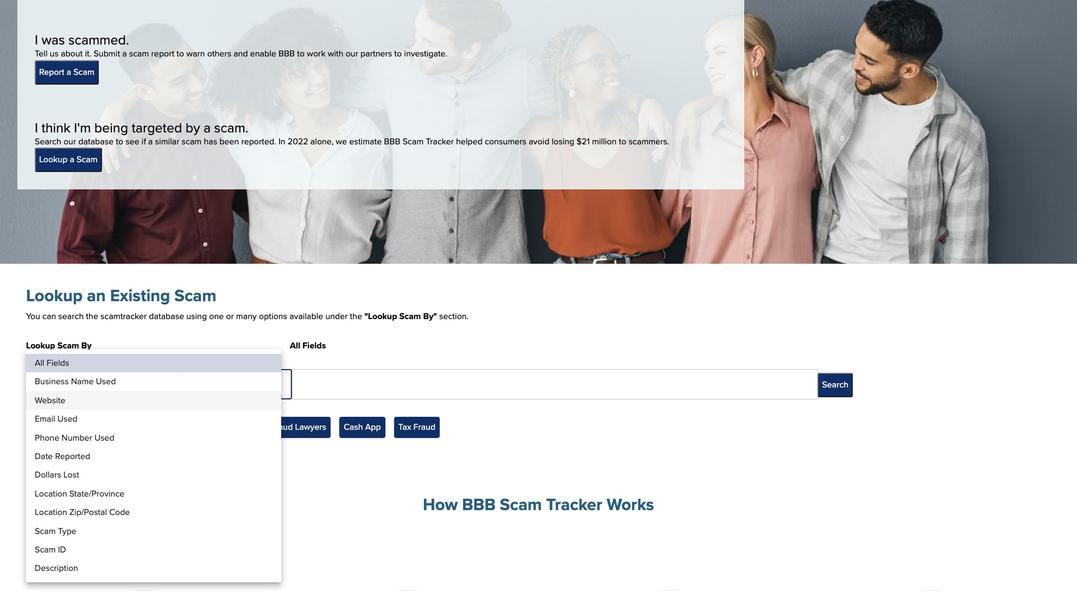 Task type: vqa. For each thing, say whether or not it's contained in the screenshot.
Consumer
yes



Task type: locate. For each thing, give the bounding box(es) containing it.
0 vertical spatial search
[[35, 135, 61, 148]]

location zip/postal code option
[[26, 504, 281, 522]]

fields up website
[[46, 378, 68, 391]]

scam inside "option"
[[35, 544, 56, 556]]

consumer
[[229, 421, 269, 434]]

all fields for all fields 'popup button'
[[34, 378, 68, 391]]

1 vertical spatial tracker
[[546, 492, 603, 517]]

0 horizontal spatial search
[[35, 135, 61, 148]]

database up lookup a scam
[[78, 135, 114, 148]]

a right if
[[148, 135, 153, 148]]

business
[[35, 376, 69, 388]]

description option
[[26, 560, 281, 578]]

to right million
[[619, 135, 627, 148]]

our
[[346, 47, 358, 60], [64, 135, 76, 148]]

i for i think i'm being targeted by a scam.
[[35, 118, 38, 137]]

popular
[[26, 421, 55, 434]]

by
[[186, 118, 200, 137]]

scam left has
[[182, 135, 202, 148]]

all down available
[[290, 339, 300, 352]]

all for all fields option
[[35, 357, 44, 369]]

1 fraud from the left
[[271, 421, 293, 434]]

database left using
[[149, 310, 184, 322]]

alone,
[[311, 135, 334, 148]]

how
[[423, 492, 458, 517]]

bbb right how
[[462, 492, 496, 517]]

all for all fields 'popup button'
[[34, 378, 43, 391]]

0 horizontal spatial scam
[[129, 47, 149, 60]]

our right with
[[346, 47, 358, 60]]

all fields inside 'popup button'
[[34, 378, 68, 391]]

our up lookup a scam
[[64, 135, 76, 148]]

0 vertical spatial by
[[423, 310, 434, 322]]

fraud left lawyers
[[271, 421, 293, 434]]

used for name
[[96, 376, 116, 388]]

code
[[109, 506, 130, 519]]

lookup an existing scam you can search the scamtracker database using one or many options available under the " lookup scam by " section.
[[26, 284, 469, 322]]

lookup scam by
[[26, 339, 92, 352]]

i left the think
[[35, 118, 38, 137]]

0 vertical spatial used
[[96, 376, 116, 388]]

lookup for scam
[[39, 153, 68, 166]]

2 vertical spatial fields
[[46, 378, 68, 391]]

search button
[[818, 373, 853, 397]]

location zip/postal code
[[35, 506, 130, 519]]

0 vertical spatial database
[[78, 135, 114, 148]]

1 vertical spatial i
[[35, 118, 38, 137]]

fields down available
[[303, 339, 326, 352]]

to
[[177, 47, 184, 60], [297, 47, 305, 60], [394, 47, 402, 60], [116, 135, 123, 148], [619, 135, 627, 148]]

1 vertical spatial location
[[35, 506, 67, 519]]

location up scam type
[[35, 506, 67, 519]]

all fields up "business"
[[35, 357, 69, 369]]

search
[[35, 135, 61, 148], [822, 378, 849, 391]]

submit
[[94, 47, 120, 60]]

1 horizontal spatial bbb
[[384, 135, 401, 148]]

a right report
[[67, 66, 71, 78]]

lookup up can
[[26, 284, 83, 308]]

reported.
[[241, 135, 276, 148]]

to right partners
[[394, 47, 402, 60]]

all fields up website
[[34, 378, 68, 391]]

1 vertical spatial bbb
[[384, 135, 401, 148]]

bbb
[[279, 47, 295, 60], [384, 135, 401, 148], [462, 492, 496, 517]]

0 horizontal spatial bbb
[[279, 47, 295, 60]]

i inside i was scammed. tell us about it. submit a scam report to warn others and enable bbb to work with our partners to investigate.
[[35, 30, 38, 50]]

1 vertical spatial all fields
[[35, 357, 69, 369]]

1 vertical spatial search
[[822, 378, 849, 391]]

fields down "lookup scam by"
[[47, 357, 69, 369]]

1 vertical spatial by
[[81, 339, 92, 352]]

i inside i think i'm being targeted by a scam. search our database to see if a similar scam has been reported. in 2022 alone, we estimate bbb scam tracker helped consumers avoid losing $21 million to scammers.
[[35, 118, 38, 137]]

lookup down you
[[26, 339, 55, 352]]

1 vertical spatial our
[[64, 135, 76, 148]]

1 horizontal spatial database
[[149, 310, 184, 322]]

others
[[207, 47, 231, 60]]

all fields
[[290, 339, 326, 352], [35, 357, 69, 369], [34, 378, 68, 391]]

website option
[[26, 391, 281, 410]]

scam inside option
[[35, 525, 56, 537]]

2 location from the top
[[35, 506, 67, 519]]

0 horizontal spatial "
[[365, 310, 368, 322]]

all fields inside option
[[35, 357, 69, 369]]

lookup inside button
[[39, 153, 68, 166]]

0 vertical spatial all
[[290, 339, 300, 352]]

1 horizontal spatial scam
[[182, 135, 202, 148]]

scam inside i was scammed. tell us about it. submit a scam report to warn others and enable bbb to work with our partners to investigate.
[[129, 47, 149, 60]]

0 horizontal spatial the
[[86, 310, 98, 322]]

location state/province option
[[26, 485, 281, 504]]

bbb right enable
[[279, 47, 295, 60]]

fraud
[[271, 421, 293, 434], [414, 421, 436, 434]]

scam id option
[[26, 541, 281, 560]]

fraud right the tax
[[414, 421, 436, 434]]

scam id
[[35, 544, 66, 556]]

database inside i think i'm being targeted by a scam. search our database to see if a similar scam has been reported. in 2022 alone, we estimate bbb scam tracker helped consumers avoid losing $21 million to scammers.
[[78, 135, 114, 148]]

used for number
[[94, 432, 115, 444]]

1 location from the top
[[35, 488, 67, 500]]

scam
[[129, 47, 149, 60], [182, 135, 202, 148]]

the down an
[[86, 310, 98, 322]]

0 horizontal spatial database
[[78, 135, 114, 148]]

0 horizontal spatial fraud
[[271, 421, 293, 434]]

the right 'under' on the left bottom
[[350, 310, 362, 322]]

1 horizontal spatial our
[[346, 47, 358, 60]]

many
[[236, 310, 257, 322]]

fraud for consumer
[[271, 421, 293, 434]]

a inside i was scammed. tell us about it. submit a scam report to warn others and enable bbb to work with our partners to investigate.
[[122, 47, 127, 60]]

used right number
[[94, 432, 115, 444]]

by down search
[[81, 339, 92, 352]]

a
[[122, 47, 127, 60], [67, 66, 71, 78], [204, 118, 211, 137], [148, 135, 153, 148], [70, 153, 74, 166]]

popular finds
[[26, 421, 78, 434]]

works
[[607, 492, 654, 517]]

i left the was on the top left
[[35, 30, 38, 50]]

date
[[35, 450, 53, 463]]

2 vertical spatial all fields
[[34, 378, 68, 391]]

fields inside all fields 'popup button'
[[46, 378, 68, 391]]

tax
[[398, 421, 411, 434]]

0 horizontal spatial tracker
[[426, 135, 454, 148]]

to left work
[[297, 47, 305, 60]]

1 horizontal spatial fraud
[[414, 421, 436, 434]]

scam left report
[[129, 47, 149, 60]]

0 vertical spatial our
[[346, 47, 358, 60]]

lookup a scam button
[[35, 148, 102, 172]]

location down dollars
[[35, 488, 67, 500]]

1 the from the left
[[86, 310, 98, 322]]

0 vertical spatial scam
[[129, 47, 149, 60]]

1 vertical spatial database
[[149, 310, 184, 322]]

email used
[[35, 413, 77, 425]]

1 horizontal spatial by
[[423, 310, 434, 322]]

tracker inside i think i'm being targeted by a scam. search our database to see if a similar scam has been reported. in 2022 alone, we estimate bbb scam tracker helped consumers avoid losing $21 million to scammers.
[[426, 135, 454, 148]]

lookup down the think
[[39, 153, 68, 166]]

1 vertical spatial fields
[[47, 357, 69, 369]]

2 " from the left
[[434, 310, 437, 322]]

0 horizontal spatial by
[[81, 339, 92, 352]]

all inside option
[[35, 357, 44, 369]]

losing
[[552, 135, 575, 148]]

fields inside all fields option
[[47, 357, 69, 369]]

1 horizontal spatial the
[[350, 310, 362, 322]]

0 horizontal spatial our
[[64, 135, 76, 148]]

the
[[86, 310, 98, 322], [350, 310, 362, 322]]

used
[[96, 376, 116, 388], [57, 413, 77, 425], [94, 432, 115, 444]]

all inside 'popup button'
[[34, 378, 43, 391]]

search inside button
[[822, 378, 849, 391]]

state/province
[[69, 488, 125, 500]]

a right 'submit'
[[122, 47, 127, 60]]

was
[[41, 30, 65, 50]]

bbb right 'estimate'
[[384, 135, 401, 148]]

used right name
[[96, 376, 116, 388]]

" left section.
[[434, 310, 437, 322]]

1 horizontal spatial search
[[822, 378, 849, 391]]

2 vertical spatial all
[[34, 378, 43, 391]]

1 i from the top
[[35, 30, 38, 50]]

business name used option
[[26, 373, 281, 391]]

1 vertical spatial used
[[57, 413, 77, 425]]

phone
[[35, 432, 59, 444]]

report a scam
[[39, 66, 94, 78]]

a right by at the top
[[204, 118, 211, 137]]

1 vertical spatial all
[[35, 357, 44, 369]]

description
[[35, 562, 78, 575]]

database
[[78, 135, 114, 148], [149, 310, 184, 322]]

0 vertical spatial tracker
[[426, 135, 454, 148]]

has
[[204, 135, 217, 148]]

2 vertical spatial used
[[94, 432, 115, 444]]

all up website
[[34, 378, 43, 391]]

1 horizontal spatial "
[[434, 310, 437, 322]]

2 fraud from the left
[[414, 421, 436, 434]]

lookup right 'under' on the left bottom
[[368, 310, 397, 322]]

id
[[58, 544, 66, 556]]

existing
[[110, 284, 170, 308]]

" right 'under' on the left bottom
[[365, 310, 368, 322]]

it.
[[85, 47, 91, 60]]

cash
[[344, 421, 363, 434]]

being
[[94, 118, 128, 137]]

2 the from the left
[[350, 310, 362, 322]]

0 vertical spatial i
[[35, 30, 38, 50]]

location
[[35, 488, 67, 500], [35, 506, 67, 519]]

1 horizontal spatial tracker
[[546, 492, 603, 517]]

used up phone number used on the bottom left of the page
[[57, 413, 77, 425]]

all fields down available
[[290, 339, 326, 352]]

search inside i think i'm being targeted by a scam. search our database to see if a similar scam has been reported. in 2022 alone, we estimate bbb scam tracker helped consumers avoid losing $21 million to scammers.
[[35, 135, 61, 148]]

all
[[290, 339, 300, 352], [35, 357, 44, 369], [34, 378, 43, 391]]

tracker
[[426, 135, 454, 148], [546, 492, 603, 517]]

0 vertical spatial bbb
[[279, 47, 295, 60]]

and
[[234, 47, 248, 60]]

by left section.
[[423, 310, 434, 322]]

all up "business"
[[35, 357, 44, 369]]

date reported
[[35, 450, 90, 463]]

a down i'm
[[70, 153, 74, 166]]

2 horizontal spatial bbb
[[462, 492, 496, 517]]

0 vertical spatial location
[[35, 488, 67, 500]]

1 vertical spatial scam
[[182, 135, 202, 148]]

2 i from the top
[[35, 118, 38, 137]]

None text field
[[290, 370, 809, 400]]

lawyers
[[295, 421, 327, 434]]

about
[[61, 47, 83, 60]]

section.
[[439, 310, 469, 322]]



Task type: describe. For each thing, give the bounding box(es) containing it.
tell
[[35, 47, 48, 60]]

scam.
[[214, 118, 249, 137]]

you
[[26, 310, 40, 322]]

consumer fraud lawyers
[[229, 421, 327, 434]]

tax fraud
[[398, 421, 436, 434]]

fields for all fields 'popup button'
[[46, 378, 68, 391]]

warn
[[186, 47, 205, 60]]

using
[[186, 310, 207, 322]]

to left warn
[[177, 47, 184, 60]]

scammed.
[[68, 30, 129, 50]]

dollars lost
[[35, 469, 79, 481]]

or
[[226, 310, 234, 322]]

bbb inside i think i'm being targeted by a scam. search our database to see if a similar scam has been reported. in 2022 alone, we estimate bbb scam tracker helped consumers avoid losing $21 million to scammers.
[[384, 135, 401, 148]]

scam type option
[[26, 522, 281, 541]]

scam type
[[35, 525, 76, 537]]

our inside i think i'm being targeted by a scam. search our database to see if a similar scam has been reported. in 2022 alone, we estimate bbb scam tracker helped consumers avoid losing $21 million to scammers.
[[64, 135, 76, 148]]

in
[[279, 135, 285, 148]]

an
[[87, 284, 106, 308]]

how bbb scam tracker works
[[423, 492, 654, 517]]

estimate
[[349, 135, 382, 148]]

helped
[[456, 135, 483, 148]]

0 vertical spatial fields
[[303, 339, 326, 352]]

type
[[58, 525, 76, 537]]

search
[[58, 310, 84, 322]]

consumers
[[485, 135, 527, 148]]

enable
[[250, 47, 276, 60]]

lookup for existing
[[26, 284, 83, 308]]

dollars lost option
[[26, 466, 281, 485]]

email used option
[[26, 410, 281, 429]]

$21
[[577, 135, 590, 148]]

1 " from the left
[[365, 310, 368, 322]]

report
[[151, 47, 174, 60]]

can
[[42, 310, 56, 322]]

lookup a scam
[[39, 153, 98, 166]]

email
[[35, 413, 55, 425]]

i for i was scammed.
[[35, 30, 38, 50]]

number
[[62, 432, 92, 444]]

under
[[326, 310, 348, 322]]

to left see
[[116, 135, 123, 148]]

i was scammed. tell us about it. submit a scam report to warn others and enable bbb to work with our partners to investigate.
[[35, 30, 448, 60]]

location for location zip/postal code
[[35, 506, 67, 519]]

available
[[290, 310, 323, 322]]

by inside the lookup an existing scam you can search the scamtracker database using one or many options available under the " lookup scam by " section.
[[423, 310, 434, 322]]

website
[[35, 394, 65, 407]]

scam inside i think i'm being targeted by a scam. search our database to see if a similar scam has been reported. in 2022 alone, we estimate bbb scam tracker helped consumers avoid losing $21 million to scammers.
[[182, 135, 202, 148]]

all fields list box
[[26, 350, 281, 583]]

zip/postal
[[69, 506, 107, 519]]

if
[[142, 135, 146, 148]]

dollars
[[35, 469, 61, 481]]

we
[[336, 135, 347, 148]]

work
[[307, 47, 326, 60]]

i think i'm being targeted by a scam. search our database to see if a similar scam has been reported. in 2022 alone, we estimate bbb scam tracker helped consumers avoid losing $21 million to scammers.
[[35, 118, 670, 148]]

location state/province
[[35, 488, 125, 500]]

lookup for by
[[26, 339, 55, 352]]

options
[[259, 310, 287, 322]]

2022
[[288, 135, 308, 148]]

fraud for tax
[[414, 421, 436, 434]]

investigate.
[[404, 47, 448, 60]]

name
[[71, 376, 94, 388]]

our inside i was scammed. tell us about it. submit a scam report to warn others and enable bbb to work with our partners to investigate.
[[346, 47, 358, 60]]

one
[[209, 310, 224, 322]]

phone number used
[[35, 432, 115, 444]]

database inside the lookup an existing scam you can search the scamtracker database using one or many options available under the " lookup scam by " section.
[[149, 310, 184, 322]]

lost
[[63, 469, 79, 481]]

million
[[592, 135, 617, 148]]

fields for all fields option
[[47, 357, 69, 369]]

bbb inside i was scammed. tell us about it. submit a scam report to warn others and enable bbb to work with our partners to investigate.
[[279, 47, 295, 60]]

phone number used option
[[26, 429, 281, 448]]

date reported option
[[26, 448, 281, 466]]

2 vertical spatial bbb
[[462, 492, 496, 517]]

been
[[220, 135, 239, 148]]

avoid
[[529, 135, 550, 148]]

all fields for all fields option
[[35, 357, 69, 369]]

think
[[41, 118, 70, 137]]

cash app
[[344, 421, 381, 434]]

see
[[126, 135, 139, 148]]

similar
[[155, 135, 179, 148]]

with
[[328, 47, 344, 60]]

partners
[[361, 47, 392, 60]]

report a scam button
[[35, 60, 99, 85]]

scam inside i think i'm being targeted by a scam. search our database to see if a similar scam has been reported. in 2022 alone, we estimate bbb scam tracker helped consumers avoid losing $21 million to scammers.
[[403, 135, 424, 148]]

location for location state/province
[[35, 488, 67, 500]]

scamtracker
[[100, 310, 147, 322]]

i'm
[[74, 118, 91, 137]]

scammers.
[[629, 135, 670, 148]]

reported
[[55, 450, 90, 463]]

report
[[39, 66, 64, 78]]

targeted
[[132, 118, 182, 137]]

app
[[365, 421, 381, 434]]

us
[[50, 47, 59, 60]]

0 vertical spatial all fields
[[290, 339, 326, 352]]

finds
[[57, 421, 78, 434]]

all fields button
[[26, 370, 281, 400]]

all fields option
[[26, 354, 281, 373]]



